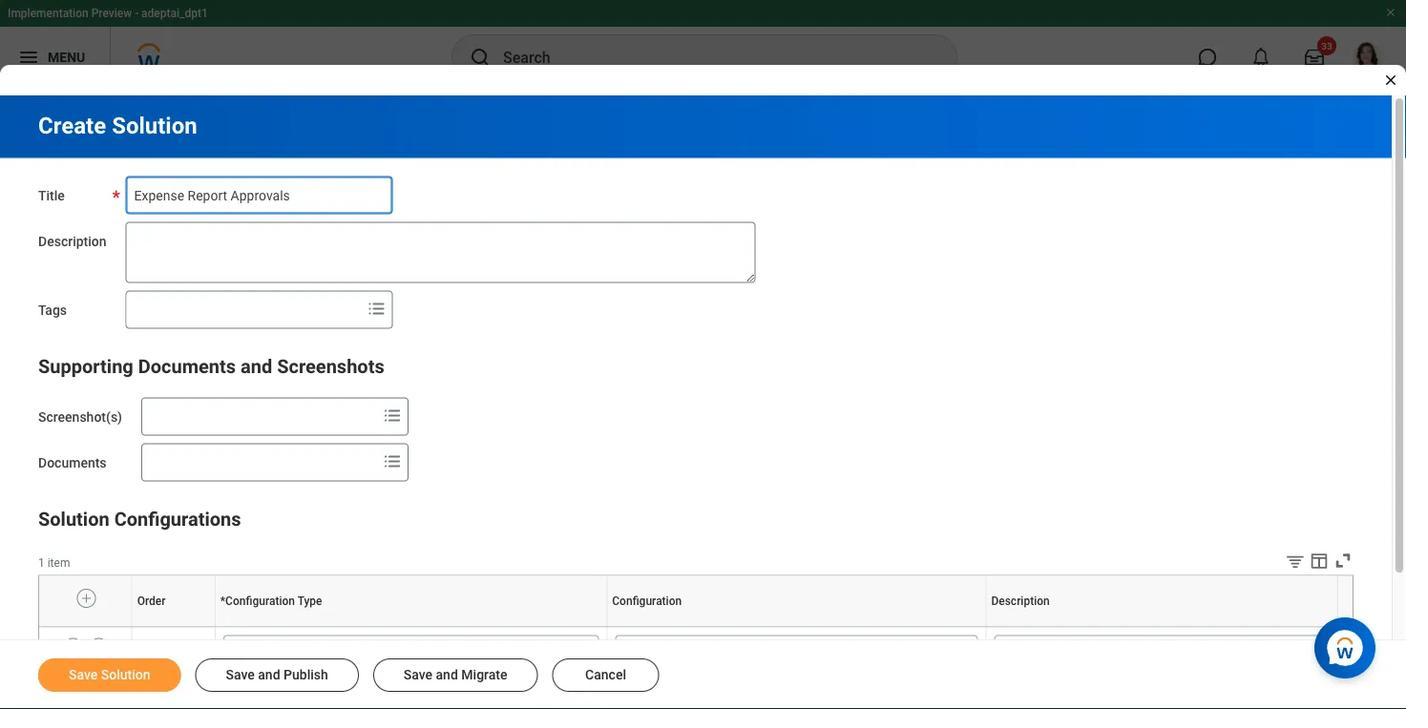 Task type: vqa. For each thing, say whether or not it's contained in the screenshot.
topmost the row element
yes



Task type: locate. For each thing, give the bounding box(es) containing it.
0 horizontal spatial save
[[69, 667, 98, 683]]

close environment banner image
[[1385, 7, 1397, 18]]

select to filter grid data image
[[1285, 551, 1306, 571]]

1 row element from the top
[[39, 576, 1342, 627]]

configuration
[[225, 595, 295, 608], [612, 595, 682, 608], [407, 627, 412, 628], [793, 627, 799, 628]]

workday assistant region
[[1315, 610, 1383, 679]]

Description text field
[[126, 222, 756, 283]]

prompts image for screenshot(s)
[[381, 404, 404, 427]]

order up order column header
[[137, 595, 166, 608]]

documents down screenshot(s)
[[38, 455, 107, 471]]

0 vertical spatial order
[[137, 595, 166, 608]]

2 horizontal spatial description
[[1159, 627, 1164, 628]]

configuration button
[[793, 627, 800, 628]]

tags
[[38, 302, 67, 318]]

1 horizontal spatial order
[[172, 627, 175, 628]]

1 vertical spatial type
[[413, 627, 415, 628]]

row element down order configuration type configuration description
[[39, 629, 1338, 682]]

type for order configuration type configuration description
[[413, 627, 415, 628]]

cancel button
[[552, 659, 659, 692]]

type up publish in the left bottom of the page
[[298, 595, 322, 608]]

description inside row element
[[991, 595, 1050, 608]]

1 vertical spatial row element
[[39, 629, 1338, 682]]

and inside group
[[241, 356, 272, 378]]

3 save from the left
[[404, 667, 433, 683]]

prompts image
[[381, 404, 404, 427], [381, 450, 404, 473]]

description
[[38, 233, 107, 249], [991, 595, 1050, 608], [1159, 627, 1164, 628]]

order up caret bottom image at left
[[172, 627, 175, 628]]

caret down image
[[174, 635, 193, 655]]

0 vertical spatial prompts image
[[381, 404, 404, 427]]

1 prompts image from the top
[[381, 404, 404, 427]]

solution right create
[[112, 112, 197, 139]]

documents
[[138, 356, 236, 378], [38, 455, 107, 471]]

save and migrate button
[[373, 659, 538, 692]]

1 save from the left
[[69, 667, 98, 683]]

solution inside button
[[101, 667, 150, 683]]

2 save from the left
[[226, 667, 255, 683]]

1 vertical spatial description
[[991, 595, 1050, 608]]

prompts image
[[365, 297, 388, 320]]

documents down the tags field
[[138, 356, 236, 378]]

save and publish
[[226, 667, 328, 683]]

save solution
[[69, 667, 150, 683]]

create
[[38, 112, 106, 139]]

configurations
[[114, 508, 241, 531]]

and
[[241, 356, 272, 378], [258, 667, 280, 683], [436, 667, 458, 683]]

2 vertical spatial solution
[[101, 667, 150, 683]]

click to view/edit grid preferences image
[[1309, 550, 1330, 571]]

and for save and migrate
[[436, 667, 458, 683]]

1 horizontal spatial description
[[991, 595, 1050, 608]]

2 horizontal spatial save
[[404, 667, 433, 683]]

* configuration type
[[220, 595, 322, 608]]

type
[[298, 595, 322, 608], [413, 627, 415, 628]]

Screenshot(s) field
[[142, 400, 377, 434]]

fullscreen image
[[1333, 550, 1354, 571]]

row element up order configuration type configuration description
[[39, 576, 1342, 627]]

0 vertical spatial documents
[[138, 356, 236, 378]]

and up screenshot(s) field
[[241, 356, 272, 378]]

save
[[69, 667, 98, 683], [226, 667, 255, 683], [404, 667, 433, 683]]

type inside row element
[[298, 595, 322, 608]]

row element containing order
[[39, 576, 1342, 627]]

and left migrate
[[436, 667, 458, 683]]

save left publish in the left bottom of the page
[[226, 667, 255, 683]]

0 horizontal spatial type
[[298, 595, 322, 608]]

0 vertical spatial solution
[[112, 112, 197, 139]]

save down configuration type button
[[404, 667, 433, 683]]

2 prompts image from the top
[[381, 450, 404, 473]]

1 horizontal spatial save
[[226, 667, 255, 683]]

0 vertical spatial row element
[[39, 576, 1342, 627]]

implementation preview -   adeptai_dpt1
[[8, 7, 208, 20]]

migrate
[[461, 667, 507, 683]]

0 vertical spatial description
[[38, 233, 107, 249]]

supporting documents and screenshots group
[[38, 352, 1354, 482]]

solution down order column header
[[101, 667, 150, 683]]

0 horizontal spatial order
[[137, 595, 166, 608]]

1 horizontal spatial type
[[413, 627, 415, 628]]

1 vertical spatial order
[[172, 627, 175, 628]]

order
[[137, 595, 166, 608], [172, 627, 175, 628]]

save and migrate
[[404, 667, 507, 683]]

1 vertical spatial prompts image
[[381, 450, 404, 473]]

1 vertical spatial documents
[[38, 455, 107, 471]]

caret bottom image
[[154, 635, 174, 655]]

row element
[[39, 576, 1342, 627], [39, 629, 1338, 682]]

solution up the item
[[38, 508, 109, 531]]

supporting documents and screenshots button
[[38, 356, 384, 378]]

solution for save solution
[[101, 667, 150, 683]]

cancel
[[585, 667, 626, 683]]

*
[[220, 595, 225, 608]]

type for * configuration type
[[298, 595, 322, 608]]

1 horizontal spatial documents
[[138, 356, 236, 378]]

inbox large image
[[1305, 48, 1324, 67]]

solution inside group
[[38, 508, 109, 531]]

toolbar
[[1271, 550, 1354, 575]]

0 vertical spatial type
[[298, 595, 322, 608]]

save down the plus "image"
[[69, 667, 98, 683]]

-
[[135, 7, 139, 20]]

type up "save and migrate"
[[413, 627, 415, 628]]

1 item
[[38, 556, 70, 569]]

screenshots
[[277, 356, 384, 378]]

create solution main content
[[0, 95, 1406, 709]]

1 vertical spatial solution
[[38, 508, 109, 531]]

order for order configuration type configuration description
[[172, 627, 175, 628]]

save and publish button
[[195, 659, 359, 692]]

screenshot(s)
[[38, 409, 122, 425]]

solution
[[112, 112, 197, 139], [38, 508, 109, 531], [101, 667, 150, 683]]

and left publish in the left bottom of the page
[[258, 667, 280, 683]]



Task type: describe. For each thing, give the bounding box(es) containing it.
0 horizontal spatial description
[[38, 233, 107, 249]]

close create solution image
[[1383, 73, 1399, 88]]

title
[[38, 188, 65, 203]]

and for save and publish
[[258, 667, 280, 683]]

save for save and publish
[[226, 667, 255, 683]]

item
[[47, 556, 70, 569]]

2 vertical spatial description
[[1159, 627, 1164, 628]]

order column header
[[132, 627, 215, 629]]

solution configurations group
[[38, 505, 1354, 697]]

solution for create solution
[[112, 112, 197, 139]]

1
[[38, 556, 45, 569]]

profile logan mcneil element
[[1341, 36, 1395, 78]]

plus image
[[80, 590, 93, 607]]

publish
[[284, 667, 328, 683]]

action bar region
[[0, 640, 1406, 709]]

implementation preview -   adeptai_dpt1 banner
[[0, 0, 1406, 88]]

notifications large image
[[1252, 48, 1271, 67]]

description button
[[1159, 627, 1165, 628]]

order configuration type configuration description
[[172, 627, 1164, 628]]

save solution button
[[38, 659, 181, 692]]

save for save and migrate
[[404, 667, 433, 683]]

supporting
[[38, 356, 133, 378]]

Title text field
[[126, 176, 393, 214]]

Tags field
[[127, 293, 361, 327]]

implementation
[[8, 7, 88, 20]]

2 row element from the top
[[39, 629, 1338, 682]]

toolbar inside solution configurations group
[[1271, 550, 1354, 575]]

create solution
[[38, 112, 197, 139]]

Documents field
[[142, 445, 377, 480]]

save for save solution
[[69, 667, 98, 683]]

prompts image for documents
[[381, 450, 404, 473]]

solution configurations button
[[38, 508, 241, 531]]

create solution dialog
[[0, 0, 1406, 709]]

search image
[[469, 46, 492, 69]]

solution configurations
[[38, 508, 241, 531]]

0 horizontal spatial documents
[[38, 455, 107, 471]]

adeptai_dpt1
[[141, 7, 208, 20]]

order for order
[[137, 595, 166, 608]]

preview
[[91, 7, 132, 20]]

supporting documents and screenshots
[[38, 356, 384, 378]]

configuration type button
[[407, 627, 416, 628]]



